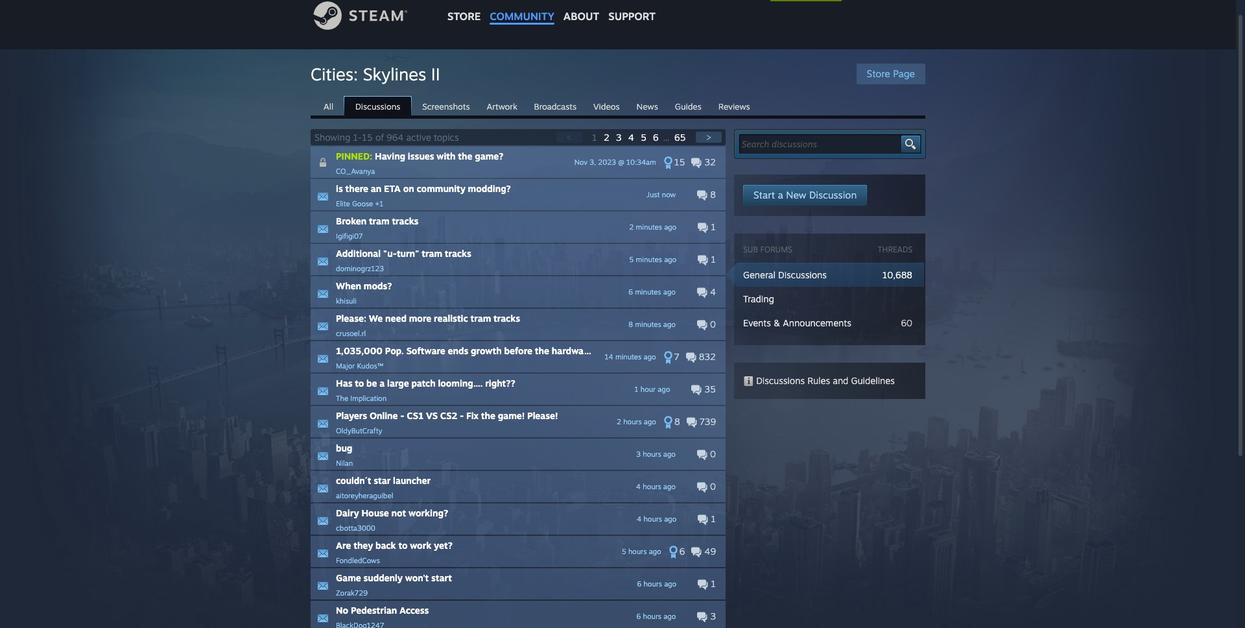 Task type: describe. For each thing, give the bounding box(es) containing it.
tram inside please: we need more realistic tram tracks crusoel.rl
[[471, 313, 491, 324]]

1 down 49
[[709, 578, 716, 589]]

announcements
[[783, 317, 852, 328]]

14 minutes ago
[[605, 352, 656, 361]]

6 for 4
[[629, 287, 633, 296]]

1 horizontal spatial a
[[778, 189, 784, 201]]

hours for game suddenly won't start
[[644, 579, 662, 588]]

minutes for please: we need more realistic tram tracks
[[635, 320, 661, 329]]

0 for launcher
[[708, 481, 716, 492]]

&
[[774, 317, 781, 328]]

launcher
[[393, 475, 431, 486]]

hours for couldn´t star launcher
[[643, 482, 661, 491]]

work
[[410, 540, 432, 551]]

1 left 2 link
[[592, 132, 597, 143]]

players online - cs1 vs cs2 - fix the game! please! oldybutcrafty
[[336, 410, 558, 435]]

ago for additional "u-turn" tram tracks
[[664, 255, 677, 264]]

cities:
[[311, 64, 358, 84]]

hours for dairy house not working?
[[644, 514, 662, 524]]

elite
[[336, 199, 350, 208]]

has
[[336, 378, 353, 389]]

65
[[675, 132, 686, 143]]

2 vertical spatial 8
[[675, 416, 680, 427]]

...
[[663, 132, 670, 143]]

49
[[702, 546, 716, 557]]

discussions for discussions
[[355, 101, 401, 112]]

tram inside additional "u-turn" tram tracks dominogrz123
[[422, 248, 442, 259]]

start
[[431, 572, 452, 583]]

minutes for additional "u-turn" tram tracks
[[636, 255, 662, 264]]

broadcasts
[[534, 101, 577, 112]]

pop.
[[385, 345, 404, 356]]

ago for broken tram tracks
[[664, 223, 677, 232]]

more
[[409, 313, 432, 324]]

when mods? khisuli
[[336, 280, 392, 306]]

support link
[[604, 0, 660, 26]]

nilan
[[336, 459, 353, 468]]

2 minutes ago
[[630, 223, 677, 232]]

10:34am
[[627, 158, 656, 167]]

are they back to work yet? fondledcows
[[336, 540, 453, 565]]

we
[[369, 313, 383, 324]]

about link
[[559, 0, 604, 26]]

artwork link
[[480, 97, 524, 115]]

1 link
[[592, 132, 600, 143]]

6 for 3
[[637, 612, 641, 621]]

modding?
[[468, 183, 511, 194]]

game suddenly won't start zorak729
[[336, 572, 452, 598]]

2 horizontal spatial -
[[460, 410, 464, 421]]

832
[[697, 351, 716, 362]]

0 vertical spatial 5
[[641, 132, 647, 143]]

events & announcements link
[[743, 317, 852, 328]]

0 for need
[[708, 319, 716, 330]]

discussions rules and guidelines
[[754, 375, 895, 386]]

4 down 3 hours ago
[[636, 482, 641, 491]]

3 for 3
[[708, 610, 716, 622]]

6 for 1
[[637, 579, 642, 588]]

hours for no pedestrian access
[[643, 612, 662, 621]]

store
[[448, 10, 481, 23]]

they
[[354, 540, 373, 551]]

realistic
[[434, 313, 468, 324]]

screenshots
[[423, 101, 470, 112]]

cs1
[[407, 410, 424, 421]]

3 hours ago
[[637, 450, 676, 459]]

sub forums
[[743, 245, 793, 254]]

community
[[417, 183, 466, 194]]

broken
[[336, 215, 367, 226]]

general discussions link
[[743, 269, 827, 280]]

new
[[786, 189, 807, 201]]

aitoreyheraguibel
[[336, 491, 393, 500]]

all
[[324, 101, 334, 112]]

implication
[[351, 394, 387, 403]]

cbotta3000
[[336, 524, 376, 533]]

ago for please: we need more realistic tram tracks
[[664, 320, 676, 329]]

2 for 2 hours ago
[[617, 417, 621, 426]]

3 link
[[616, 132, 625, 143]]

sub
[[743, 245, 758, 254]]

an
[[371, 183, 382, 194]]

4 left trading link
[[708, 286, 716, 297]]

guides
[[675, 101, 702, 112]]

broadcasts link
[[528, 97, 583, 115]]

1 vertical spatial 15
[[675, 156, 685, 167]]

guidelines
[[852, 375, 895, 386]]

discussions for discussions rules and guidelines
[[757, 375, 805, 386]]

1 vertical spatial discussions
[[779, 269, 827, 280]]

events
[[743, 317, 771, 328]]

cities: skylines ii
[[311, 64, 440, 84]]

<
[[567, 132, 572, 143]]

reviews
[[719, 101, 750, 112]]

game?
[[475, 151, 504, 162]]

active
[[406, 132, 431, 143]]

videos
[[594, 101, 620, 112]]

start a new discussion link
[[743, 185, 868, 206]]

"u-
[[383, 248, 397, 259]]

store page
[[867, 67, 915, 80]]

tram inside broken tram tracks igifigi07
[[369, 215, 390, 226]]

ago for no pedestrian access
[[664, 612, 676, 621]]

dairy house not working? cbotta3000
[[336, 507, 448, 533]]

when
[[336, 280, 361, 291]]

4 up 5 hours ago
[[637, 514, 642, 524]]

trading
[[743, 293, 774, 304]]

1 up 49
[[709, 513, 716, 524]]

0 vertical spatial 3
[[616, 132, 622, 143]]

ago for dairy house not working?
[[664, 514, 677, 524]]

1 left sub
[[709, 254, 716, 265]]

tracks inside broken tram tracks igifigi07
[[392, 215, 419, 226]]

7
[[674, 351, 680, 362]]

having
[[375, 151, 406, 162]]

1 up "pinned:"
[[353, 132, 358, 143]]

community
[[490, 10, 555, 23]]

threads
[[878, 245, 913, 254]]

looming....
[[438, 378, 483, 389]]

no
[[336, 605, 348, 616]]

forums
[[761, 245, 793, 254]]

minutes right 14 at bottom
[[616, 352, 642, 361]]

the inside pinned: having issues with the game? co_avanya
[[458, 151, 473, 162]]

additional "u-turn" tram tracks dominogrz123
[[336, 248, 472, 273]]

house
[[362, 507, 389, 518]]

minutes for broken tram tracks
[[636, 223, 662, 232]]

store page link
[[857, 64, 926, 84]]

35
[[702, 383, 716, 394]]

kudos™
[[357, 361, 384, 370]]

all link
[[317, 97, 340, 115]]

topics
[[434, 132, 459, 143]]

store link
[[443, 0, 485, 29]]

2 hours ago
[[617, 417, 656, 426]]

0 vertical spatial 8
[[708, 189, 716, 200]]

0 horizontal spatial 15
[[362, 132, 373, 143]]

ends
[[448, 345, 469, 356]]



Task type: locate. For each thing, give the bounding box(es) containing it.
oldybutcrafty
[[336, 426, 382, 435]]

964
[[387, 132, 404, 143]]

6
[[653, 132, 659, 143], [629, 287, 633, 296], [680, 546, 685, 557], [637, 579, 642, 588], [637, 612, 641, 621]]

of
[[376, 132, 384, 143]]

videos link
[[587, 97, 627, 115]]

fix
[[467, 410, 479, 421]]

a left new at the right top of the page
[[778, 189, 784, 201]]

0 horizontal spatial 3
[[616, 132, 622, 143]]

minutes up '8 minutes ago'
[[635, 287, 661, 296]]

5 minutes ago
[[630, 255, 677, 264]]

1 horizontal spatial tram
[[422, 248, 442, 259]]

2 for 2 minutes ago
[[630, 223, 634, 232]]

discussions down forums
[[779, 269, 827, 280]]

tracks up before
[[494, 313, 520, 324]]

has to be a large patch looming.... right?? the implication
[[336, 378, 515, 403]]

events & announcements
[[743, 317, 852, 328]]

4 right 3 link
[[628, 132, 634, 143]]

won't
[[405, 572, 429, 583]]

1 vertical spatial 0
[[708, 448, 716, 459]]

guides link
[[669, 97, 708, 115]]

discussions left rules
[[757, 375, 805, 386]]

3 for 3 hours ago
[[637, 450, 641, 459]]

screenshots link
[[416, 97, 477, 115]]

1 horizontal spatial the
[[481, 410, 496, 421]]

1 vertical spatial a
[[380, 378, 385, 389]]

2 horizontal spatial 5
[[641, 132, 647, 143]]

6 minutes ago
[[629, 287, 676, 296]]

739
[[697, 416, 716, 427]]

0 horizontal spatial 2
[[604, 132, 610, 143]]

1 vertical spatial to
[[399, 540, 408, 551]]

news link
[[630, 97, 665, 115]]

0 vertical spatial 4 hours ago
[[636, 482, 676, 491]]

- left of
[[358, 132, 362, 143]]

vs
[[426, 410, 438, 421]]

2 vertical spatial the
[[481, 410, 496, 421]]

4 hours ago down 3 hours ago
[[636, 482, 676, 491]]

8 up 14 minutes ago
[[629, 320, 633, 329]]

ago for when mods?
[[664, 287, 676, 296]]

0 vertical spatial the
[[458, 151, 473, 162]]

tracks down is there an eta on community modding? elite goose +1
[[392, 215, 419, 226]]

a
[[778, 189, 784, 201], [380, 378, 385, 389]]

0 vertical spatial tram
[[369, 215, 390, 226]]

star
[[374, 475, 391, 486]]

ago for bug
[[664, 450, 676, 459]]

not
[[392, 507, 406, 518]]

6 hours ago for 1
[[637, 579, 677, 588]]

0 horizontal spatial tracks
[[392, 215, 419, 226]]

2 horizontal spatial tram
[[471, 313, 491, 324]]

4 hours ago
[[636, 482, 676, 491], [637, 514, 677, 524]]

global menu navigation
[[443, 0, 660, 29]]

a right be
[[380, 378, 385, 389]]

suddenly
[[364, 572, 403, 583]]

1 horizontal spatial 15
[[675, 156, 685, 167]]

Search discussions text field
[[742, 138, 900, 151]]

minutes for when mods?
[[635, 287, 661, 296]]

tram
[[369, 215, 390, 226], [422, 248, 442, 259], [471, 313, 491, 324]]

8 down '32'
[[708, 189, 716, 200]]

2 vertical spatial 5
[[622, 547, 627, 556]]

showing
[[315, 132, 350, 143]]

1 horizontal spatial -
[[400, 410, 405, 421]]

hours for bug
[[643, 450, 661, 459]]

2 link
[[604, 132, 612, 143]]

1
[[353, 132, 358, 143], [592, 132, 597, 143], [709, 221, 716, 232], [709, 254, 716, 265], [635, 385, 639, 394], [709, 513, 716, 524], [709, 578, 716, 589]]

news
[[637, 101, 658, 112]]

tram right realistic
[[471, 313, 491, 324]]

account menu navigation
[[771, 0, 923, 1]]

1 horizontal spatial 3
[[637, 450, 641, 459]]

the
[[336, 394, 348, 403]]

to inside are they back to work yet? fondledcows
[[399, 540, 408, 551]]

1 hour ago
[[635, 385, 670, 394]]

1 horizontal spatial tracks
[[445, 248, 472, 259]]

ago for game suddenly won't start
[[664, 579, 677, 588]]

ago
[[664, 223, 677, 232], [664, 255, 677, 264], [664, 287, 676, 296], [664, 320, 676, 329], [644, 352, 656, 361], [658, 385, 670, 394], [644, 417, 656, 426], [664, 450, 676, 459], [664, 482, 676, 491], [664, 514, 677, 524], [649, 547, 662, 556], [664, 579, 677, 588], [664, 612, 676, 621]]

2
[[604, 132, 610, 143], [630, 223, 634, 232], [617, 417, 621, 426]]

discussions up of
[[355, 101, 401, 112]]

before
[[504, 345, 533, 356]]

- for 15
[[358, 132, 362, 143]]

just now
[[647, 190, 676, 199]]

to right back
[[399, 540, 408, 551]]

0 vertical spatial 15
[[362, 132, 373, 143]]

bug nilan
[[336, 442, 353, 468]]

1 right 2 minutes ago
[[709, 221, 716, 232]]

1 0 from the top
[[708, 319, 716, 330]]

tracks inside please: we need more realistic tram tracks crusoel.rl
[[494, 313, 520, 324]]

turn"
[[397, 248, 419, 259]]

minutes down 6 minutes ago
[[635, 320, 661, 329]]

the right fix
[[481, 410, 496, 421]]

1 vertical spatial tram
[[422, 248, 442, 259]]

large
[[387, 378, 409, 389]]

0 vertical spatial discussions
[[355, 101, 401, 112]]

couldn´t
[[336, 475, 371, 486]]

15 down '65'
[[675, 156, 685, 167]]

0 horizontal spatial -
[[358, 132, 362, 143]]

be
[[367, 378, 377, 389]]

hours
[[624, 417, 642, 426], [643, 450, 661, 459], [643, 482, 661, 491], [644, 514, 662, 524], [629, 547, 647, 556], [644, 579, 662, 588], [643, 612, 662, 621]]

on
[[403, 183, 414, 194]]

+1
[[375, 199, 384, 208]]

is
[[336, 183, 343, 194]]

- left the cs1
[[400, 410, 405, 421]]

1 horizontal spatial 5
[[630, 255, 634, 264]]

6 hours ago
[[637, 579, 677, 588], [637, 612, 676, 621]]

4 hours ago for 0
[[636, 482, 676, 491]]

about
[[564, 10, 600, 23]]

the right with
[[458, 151, 473, 162]]

1 vertical spatial 5
[[630, 255, 634, 264]]

major
[[336, 361, 355, 370]]

discussions inside discussions link
[[355, 101, 401, 112]]

discussion
[[810, 189, 857, 201]]

tram right the turn" at the left top of page
[[422, 248, 442, 259]]

hardware.
[[552, 345, 595, 356]]

2 vertical spatial tracks
[[494, 313, 520, 324]]

discussions link
[[344, 96, 412, 117]]

65 link
[[675, 132, 689, 143]]

is there an eta on community modding? elite goose +1
[[336, 183, 511, 208]]

1 vertical spatial 8
[[629, 320, 633, 329]]

2 vertical spatial 2
[[617, 417, 621, 426]]

the right before
[[535, 345, 550, 356]]

minutes
[[636, 223, 662, 232], [636, 255, 662, 264], [635, 287, 661, 296], [635, 320, 661, 329], [616, 352, 642, 361]]

2 horizontal spatial 8
[[708, 189, 716, 200]]

1 2 3 4 5 6 ... 65
[[592, 132, 689, 143]]

15 left of
[[362, 132, 373, 143]]

1 left "hour"
[[635, 385, 639, 394]]

issues
[[408, 151, 434, 162]]

0 horizontal spatial a
[[380, 378, 385, 389]]

1 horizontal spatial 8
[[675, 416, 680, 427]]

patch
[[412, 378, 436, 389]]

minutes up 6 minutes ago
[[636, 255, 662, 264]]

0 horizontal spatial the
[[458, 151, 473, 162]]

4 hours ago up 5 hours ago
[[637, 514, 677, 524]]

please:
[[336, 313, 367, 324]]

2 horizontal spatial the
[[535, 345, 550, 356]]

0 horizontal spatial to
[[355, 378, 364, 389]]

0 vertical spatial 2
[[604, 132, 610, 143]]

2 vertical spatial discussions
[[757, 375, 805, 386]]

1 vertical spatial 6 hours ago
[[637, 612, 676, 621]]

2 horizontal spatial 3
[[708, 610, 716, 622]]

mods?
[[364, 280, 392, 291]]

- for cs1
[[400, 410, 405, 421]]

right??
[[485, 378, 515, 389]]

the inside the 1,035,000 pop. software ends growth before the hardware. major kudos™
[[535, 345, 550, 356]]

5 for hours
[[622, 547, 627, 556]]

0 vertical spatial 0
[[708, 319, 716, 330]]

5
[[641, 132, 647, 143], [630, 255, 634, 264], [622, 547, 627, 556]]

< link
[[556, 132, 583, 143]]

trading link
[[743, 293, 774, 304]]

the inside 'players online - cs1 vs cs2 - fix the game! please! oldybutcrafty'
[[481, 410, 496, 421]]

ago for has to be a large patch looming.... right??
[[658, 385, 670, 394]]

0 horizontal spatial tram
[[369, 215, 390, 226]]

1 vertical spatial 4 hours ago
[[637, 514, 677, 524]]

5 link
[[641, 132, 649, 143]]

a inside the has to be a large patch looming.... right?? the implication
[[380, 378, 385, 389]]

igifigi07
[[336, 232, 363, 241]]

5 for minutes
[[630, 255, 634, 264]]

0 horizontal spatial 8
[[629, 320, 633, 329]]

2 vertical spatial 0
[[708, 481, 716, 492]]

to left be
[[355, 378, 364, 389]]

eta
[[384, 183, 401, 194]]

1 vertical spatial 2
[[630, 223, 634, 232]]

1 horizontal spatial to
[[399, 540, 408, 551]]

fondledcows
[[336, 556, 380, 565]]

working?
[[409, 507, 448, 518]]

showing 1 - 15 of 964 active topics
[[315, 132, 459, 143]]

1 horizontal spatial 2
[[617, 417, 621, 426]]

- left fix
[[460, 410, 464, 421]]

60
[[901, 317, 913, 328]]

artwork
[[487, 101, 518, 112]]

8
[[708, 189, 716, 200], [629, 320, 633, 329], [675, 416, 680, 427]]

tram down the +1
[[369, 215, 390, 226]]

minutes up '5 minutes ago'
[[636, 223, 662, 232]]

discussions inside the discussions rules and guidelines link
[[757, 375, 805, 386]]

tracks right the turn" at the left top of page
[[445, 248, 472, 259]]

4 hours ago for 1
[[637, 514, 677, 524]]

co_avanya
[[336, 167, 375, 176]]

2 vertical spatial 3
[[708, 610, 716, 622]]

0 vertical spatial a
[[778, 189, 784, 201]]

0 vertical spatial to
[[355, 378, 364, 389]]

@
[[618, 158, 625, 167]]

there
[[345, 183, 369, 194]]

0 horizontal spatial 5
[[622, 547, 627, 556]]

1 vertical spatial tracks
[[445, 248, 472, 259]]

1 vertical spatial 3
[[637, 450, 641, 459]]

6 hours ago for 3
[[637, 612, 676, 621]]

to inside the has to be a large patch looming.... right?? the implication
[[355, 378, 364, 389]]

zorak729
[[336, 588, 368, 598]]

back
[[376, 540, 396, 551]]

just
[[647, 190, 660, 199]]

0 vertical spatial tracks
[[392, 215, 419, 226]]

8 left 739
[[675, 416, 680, 427]]

please: we need more realistic tram tracks crusoel.rl
[[336, 313, 520, 338]]

14
[[605, 352, 614, 361]]

5 hours ago
[[622, 547, 662, 556]]

2 0 from the top
[[708, 448, 716, 459]]

support
[[609, 10, 656, 23]]

with
[[437, 151, 456, 162]]

1 vertical spatial the
[[535, 345, 550, 356]]

dairy
[[336, 507, 359, 518]]

2 vertical spatial tram
[[471, 313, 491, 324]]

link to the steam homepage image
[[313, 1, 428, 30]]

2 horizontal spatial 2
[[630, 223, 634, 232]]

and
[[833, 375, 849, 386]]

ago for couldn´t star launcher
[[664, 482, 676, 491]]

tracks inside additional "u-turn" tram tracks dominogrz123
[[445, 248, 472, 259]]

2 horizontal spatial tracks
[[494, 313, 520, 324]]

0 vertical spatial 6 hours ago
[[637, 579, 677, 588]]

3 0 from the top
[[708, 481, 716, 492]]



Task type: vqa. For each thing, say whether or not it's contained in the screenshot.


